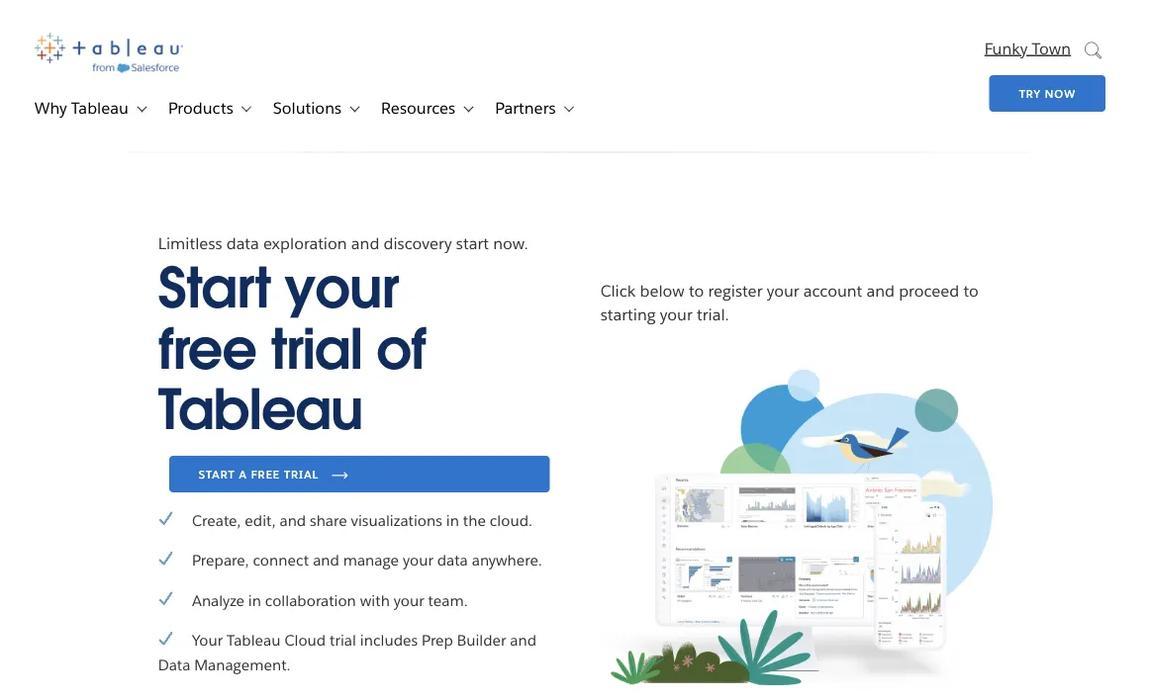 Task type: vqa. For each thing, say whether or not it's contained in the screenshot.
Try
yes



Task type: locate. For each thing, give the bounding box(es) containing it.
to right the proceed
[[964, 281, 979, 301]]

to up trial.
[[689, 281, 704, 301]]

and left discovery in the left of the page
[[351, 234, 380, 254]]

management.
[[194, 656, 291, 675]]

register
[[708, 281, 763, 301]]

tableau for your
[[227, 632, 281, 651]]

create, edit, and share visualizations in the cloud.
[[192, 512, 533, 531]]

0 vertical spatial free
[[158, 314, 256, 385]]

funky
[[985, 38, 1028, 58]]

menu toggle image right resources
[[459, 99, 476, 117]]

and down "share"
[[313, 552, 340, 571]]

start
[[456, 234, 489, 254]]

in right "analyze"
[[248, 592, 261, 611]]

2 vertical spatial trial
[[330, 632, 356, 651]]

0 vertical spatial start
[[158, 253, 270, 324]]

proceed
[[899, 281, 960, 301]]

2 menu toggle image from the left
[[345, 99, 362, 117]]

tableau, from salesforce image
[[35, 32, 183, 73]]

and inside click below to register your account and proceed to starting your trial.
[[867, 281, 895, 301]]

why
[[35, 98, 67, 118]]

collaboration
[[265, 592, 356, 611]]

2 vertical spatial tableau
[[227, 632, 281, 651]]

includes
[[360, 632, 418, 651]]

main element
[[0, 0, 1150, 152]]

trial up "share"
[[284, 468, 319, 482]]

menu toggle image right products
[[236, 99, 254, 117]]

why tableau link
[[19, 88, 129, 128]]

and right account
[[867, 281, 895, 301]]

trial right cloud
[[330, 632, 356, 651]]

0 vertical spatial tableau
[[71, 98, 129, 118]]

tableau inside main element
[[71, 98, 129, 118]]

resources
[[381, 98, 456, 118]]

your for analyze in collaboration with your team.
[[394, 592, 424, 611]]

1 vertical spatial trial
[[284, 468, 319, 482]]

1 menu toggle image from the left
[[236, 99, 254, 117]]

1 vertical spatial in
[[248, 592, 261, 611]]

data
[[158, 656, 190, 675]]

trial
[[271, 314, 362, 385], [284, 468, 319, 482], [330, 632, 356, 651]]

your
[[192, 632, 223, 651]]

0 vertical spatial trial
[[271, 314, 362, 385]]

of
[[377, 314, 425, 385]]

below
[[640, 281, 685, 301]]

trial.
[[697, 305, 730, 325]]

menu toggle image for resources
[[459, 99, 476, 117]]

and inside limitless data exploration and discovery start now. start your free trial of tableau
[[351, 234, 380, 254]]

prepare,
[[192, 552, 249, 571]]

and
[[351, 234, 380, 254], [867, 281, 895, 301], [280, 512, 306, 531], [313, 552, 340, 571], [510, 632, 537, 651]]

0 horizontal spatial data
[[226, 234, 259, 254]]

team.
[[428, 592, 468, 611]]

free
[[158, 314, 256, 385], [251, 468, 280, 482]]

3 menu toggle image from the left
[[459, 99, 476, 117]]

data inside limitless data exploration and discovery start now. start your free trial of tableau
[[226, 234, 259, 254]]

your inside limitless data exploration and discovery start now. start your free trial of tableau
[[284, 253, 398, 324]]

tableau for why
[[71, 98, 129, 118]]

trial left of
[[271, 314, 362, 385]]

your
[[284, 253, 398, 324], [767, 281, 800, 301], [660, 305, 693, 325], [403, 552, 434, 571], [394, 592, 424, 611]]

trial inside limitless data exploration and discovery start now. start your free trial of tableau
[[271, 314, 362, 385]]

with
[[360, 592, 390, 611]]

town
[[1032, 38, 1071, 58]]

4 menu toggle image from the left
[[559, 99, 577, 117]]

menu toggle image right 'partners'
[[559, 99, 577, 117]]

tableau inside limitless data exploration and discovery start now. start your free trial of tableau
[[158, 375, 363, 446]]

in
[[446, 512, 459, 531], [248, 592, 261, 611]]

data up the "team."
[[437, 552, 468, 571]]

in left the
[[446, 512, 459, 531]]

your tableau cloud trial includes prep builder and data management.
[[158, 632, 537, 675]]

analyze
[[192, 592, 245, 611]]

and right edit,
[[280, 512, 306, 531]]

tableau up management.
[[227, 632, 281, 651]]

connect
[[253, 552, 309, 571]]

1 vertical spatial data
[[437, 552, 468, 571]]

tableau up start a free trial
[[158, 375, 363, 446]]

start a free trial
[[199, 468, 319, 482]]

products
[[168, 98, 233, 118]]

solutions
[[273, 98, 342, 118]]

prep
[[422, 632, 453, 651]]

1 vertical spatial tableau
[[158, 375, 363, 446]]

1 horizontal spatial to
[[964, 281, 979, 301]]

anywhere.
[[472, 552, 542, 571]]

0 horizontal spatial to
[[689, 281, 704, 301]]

cloud
[[285, 632, 326, 651]]

tableau left menu toggle image
[[71, 98, 129, 118]]

trial for free
[[284, 468, 319, 482]]

try now
[[1019, 87, 1076, 100]]

trial for cloud
[[330, 632, 356, 651]]

menu toggle image
[[236, 99, 254, 117], [345, 99, 362, 117], [459, 99, 476, 117], [559, 99, 577, 117]]

data right limitless
[[226, 234, 259, 254]]

trial inside your tableau cloud trial includes prep builder and data management.
[[330, 632, 356, 651]]

and right builder
[[510, 632, 537, 651]]

0 vertical spatial in
[[446, 512, 459, 531]]

1 vertical spatial free
[[251, 468, 280, 482]]

data
[[226, 234, 259, 254], [437, 552, 468, 571]]

start
[[158, 253, 270, 324], [199, 468, 235, 482]]

to
[[689, 281, 704, 301], [964, 281, 979, 301]]

builder
[[457, 632, 506, 651]]

1 to from the left
[[689, 281, 704, 301]]

menu toggle image right solutions at top left
[[345, 99, 362, 117]]

resources link
[[365, 88, 456, 128]]

funky town navigation
[[824, 28, 1106, 116]]

partners link
[[479, 88, 556, 128]]

tableau
[[71, 98, 129, 118], [158, 375, 363, 446], [227, 632, 281, 651]]

partners
[[495, 98, 556, 118]]

menu toggle image for solutions
[[345, 99, 362, 117]]

1 horizontal spatial in
[[446, 512, 459, 531]]

cloud.
[[490, 512, 533, 531]]

discovery
[[384, 234, 452, 254]]

trial inside the start a free trial link
[[284, 468, 319, 482]]

0 vertical spatial data
[[226, 234, 259, 254]]

tableau inside your tableau cloud trial includes prep builder and data management.
[[227, 632, 281, 651]]



Task type: describe. For each thing, give the bounding box(es) containing it.
menu toggle image
[[132, 99, 149, 117]]

products link
[[152, 88, 233, 128]]

menu toggle image for partners
[[559, 99, 577, 117]]

funky town
[[985, 38, 1071, 58]]

create,
[[192, 512, 241, 531]]

0 horizontal spatial in
[[248, 592, 261, 611]]

click
[[601, 281, 636, 301]]

your for click below to register your account and proceed to starting your trial.
[[767, 281, 800, 301]]

free inside limitless data exploration and discovery start now. start your free trial of tableau
[[158, 314, 256, 385]]

start a free trial link
[[169, 457, 550, 493]]

share
[[310, 512, 347, 531]]

start inside limitless data exploration and discovery start now. start your free trial of tableau
[[158, 253, 270, 324]]

funky town link
[[985, 28, 1071, 58]]

2 to from the left
[[964, 281, 979, 301]]

try now link
[[990, 75, 1106, 112]]

account
[[804, 281, 863, 301]]

1 vertical spatial start
[[199, 468, 235, 482]]

why tableau
[[35, 98, 129, 118]]

limitless
[[158, 234, 222, 254]]

a
[[239, 468, 247, 482]]

menu toggle image for products
[[236, 99, 254, 117]]

exploration
[[263, 234, 347, 254]]

1 horizontal spatial data
[[437, 552, 468, 571]]

analyze in collaboration with your team.
[[192, 592, 468, 611]]

solutions link
[[257, 88, 342, 128]]

try
[[1019, 87, 1041, 100]]

click below to register your account and proceed to starting your trial.
[[601, 281, 979, 325]]

the
[[463, 512, 486, 531]]

prepare, connect and manage your data anywhere.
[[192, 552, 542, 571]]

visualizations
[[351, 512, 442, 531]]

starting
[[601, 305, 656, 325]]

and inside your tableau cloud trial includes prep builder and data management.
[[510, 632, 537, 651]]

edit,
[[245, 512, 276, 531]]

limitless data exploration and discovery start now. start your free trial of tableau
[[158, 234, 529, 446]]

your for prepare, connect and manage your data anywhere.
[[403, 552, 434, 571]]

now.
[[493, 234, 529, 254]]

now
[[1045, 87, 1076, 100]]

manage
[[343, 552, 399, 571]]



